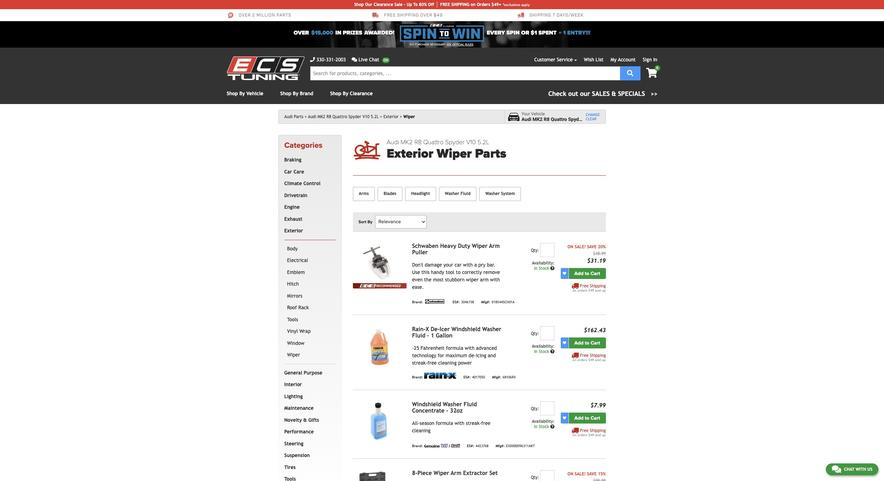 Task type: locate. For each thing, give the bounding box(es) containing it.
0 horizontal spatial spyder
[[349, 114, 362, 119]]

braking
[[285, 157, 302, 163]]

up
[[407, 2, 412, 7]]

2 vertical spatial brand:
[[413, 445, 423, 449]]

brand: for schwaben heavy duty wiper arm puller
[[413, 301, 423, 305]]

sign in link
[[643, 57, 658, 63]]

arm up bar.
[[490, 243, 500, 250]]

1 vertical spatial formula
[[436, 421, 454, 427]]

mfg#: for schwaben heavy duty wiper arm puller
[[482, 301, 491, 305]]

question circle image for $7.99
[[551, 425, 555, 429]]

2 sale! from the top
[[575, 472, 586, 477]]

- inside "windshield washer fluid concentrate - 32oz"
[[447, 408, 449, 415]]

v10 inside the your vehicle audi mk2 r8 quattro spyder v10 5.2l
[[585, 117, 594, 122]]

comments image
[[833, 466, 842, 474]]

cart down $162.43
[[591, 340, 601, 346]]

washer fluid link
[[439, 187, 477, 201]]

in for on sale!                         save 20%
[[535, 266, 538, 271]]

0 vertical spatial formula
[[446, 346, 464, 351]]

v10 inside audi mk2 r8 quattro spyder v10 5.2l exterior wiper parts
[[467, 138, 476, 146]]

None number field
[[541, 243, 555, 257], [541, 327, 555, 341], [541, 402, 555, 416], [541, 471, 555, 482], [541, 243, 555, 257], [541, 327, 555, 341], [541, 402, 555, 416], [541, 471, 555, 482]]

mk2 for audi mk2 r8 quattro spyder v10 5.2l exterior wiper parts
[[401, 138, 413, 146]]

windshield up season
[[413, 402, 441, 408]]

1 sale! from the top
[[575, 245, 586, 250]]

to inside don't damage your car with a pry bar. use this handy tool to correctly remove even the most stubborn wiper arm with ease.
[[456, 270, 461, 275]]

2 vertical spatial stock
[[539, 425, 550, 430]]

formula down "windshield washer fluid concentrate - 32oz"
[[436, 421, 454, 427]]

0 vertical spatial over
[[239, 13, 251, 18]]

and down $7.99
[[596, 434, 601, 438]]

washer up all-season formula with streak-free cleaning
[[443, 402, 462, 408]]

1 vertical spatial clearance
[[350, 91, 373, 96]]

2 save from the top
[[588, 472, 597, 477]]

and down $162.43
[[596, 358, 601, 362]]

with
[[464, 262, 473, 268], [491, 277, 500, 283], [465, 346, 475, 351], [455, 421, 465, 427], [857, 468, 867, 473]]

2 in stock from the top
[[535, 350, 551, 355]]

all-season formula with streak-free cleaning
[[413, 421, 491, 434]]

by up audi mk2 r8 quattro spyder v10 5.2l link
[[343, 91, 349, 96]]

availability: for $7.99
[[532, 420, 555, 425]]

- inside "link"
[[404, 2, 406, 7]]

add to cart down $7.99
[[575, 416, 601, 422]]

1 horizontal spatial 5.2l
[[478, 138, 490, 146]]

shipping down $31.19
[[590, 284, 606, 289]]

categories
[[285, 141, 323, 150]]

1 vertical spatial es#:
[[464, 376, 471, 380]]

2 brand: from the top
[[413, 376, 423, 380]]

1 horizontal spatial streak-
[[466, 421, 482, 427]]

car care
[[285, 169, 304, 175]]

sale! left 15%
[[575, 472, 586, 477]]

novelty & gifts
[[285, 418, 319, 423]]

no
[[410, 43, 415, 46]]

1 vertical spatial add to wish list image
[[563, 417, 567, 420]]

4017050
[[473, 376, 486, 380]]

mk2 inside audi mk2 r8 quattro spyder v10 5.2l exterior wiper parts
[[401, 138, 413, 146]]

performance link
[[283, 427, 334, 439]]

tires link
[[283, 462, 334, 474]]

0 vertical spatial sale!
[[575, 245, 586, 250]]

vehicle down ecs tuning image at the left of the page
[[247, 91, 264, 96]]

1 add to wish list image from the top
[[563, 272, 567, 276]]

on
[[568, 245, 574, 250], [568, 472, 574, 477]]

2 vertical spatial orders
[[578, 434, 588, 438]]

customer service
[[535, 57, 573, 63]]

brand: left rain-x - corporate logo
[[413, 376, 423, 380]]

v10 for audi mk2 r8 quattro spyder v10 5.2l
[[363, 114, 370, 119]]

quattro for audi mk2 r8 quattro spyder v10 5.2l
[[333, 114, 347, 119]]

5.2l inside audi mk2 r8 quattro spyder v10 5.2l exterior wiper parts
[[478, 138, 490, 146]]

add to cart down $162.43
[[575, 340, 601, 346]]

your
[[444, 262, 454, 268]]

1 vertical spatial parts
[[475, 146, 507, 162]]

- up 'technology'
[[413, 346, 414, 351]]

es#: for icer
[[464, 376, 471, 380]]

0 horizontal spatial windshield
[[413, 402, 441, 408]]

free shipping on orders $49 and up down $7.99
[[573, 429, 606, 438]]

heavy
[[441, 243, 457, 250]]

2 add to cart button from the top
[[569, 338, 606, 349]]

2 add from the top
[[575, 340, 584, 346]]

1 horizontal spatial spyder
[[446, 138, 465, 146]]

window
[[287, 341, 305, 346]]

v10
[[363, 114, 370, 119], [585, 117, 594, 122], [467, 138, 476, 146]]

1 horizontal spatial 1
[[564, 29, 566, 36]]

tool
[[446, 270, 455, 275]]

0 horizontal spatial cleaning
[[413, 428, 431, 434]]

sale! for on sale!                         save 15%
[[575, 472, 586, 477]]

cart down $7.99
[[591, 416, 601, 422]]

don't
[[413, 262, 424, 268]]

3046158
[[462, 301, 475, 305]]

interior link
[[283, 380, 334, 391]]

windshield right icer
[[452, 326, 481, 333]]

vehicle inside the your vehicle audi mk2 r8 quattro spyder v10 5.2l
[[532, 112, 545, 116]]

1 vertical spatial over
[[294, 29, 309, 36]]

and down advanced
[[488, 353, 496, 359]]

1 vertical spatial stock
[[539, 350, 550, 355]]

2 vertical spatial mfg#:
[[496, 445, 505, 449]]

0 horizontal spatial 5.2l
[[371, 114, 379, 119]]

stock for $162.43
[[539, 350, 550, 355]]

2 orders from the top
[[578, 358, 588, 362]]

save inside on sale!                         save 20% $38.99 $31.19
[[588, 245, 597, 250]]

audi for audi mk2 r8 quattro spyder v10 5.2l exterior wiper parts
[[387, 138, 399, 146]]

2 horizontal spatial 5.2l
[[595, 117, 604, 122]]

by for clearance
[[343, 91, 349, 96]]

1 vertical spatial free
[[482, 421, 491, 427]]

ecs tuning image
[[227, 57, 305, 80]]

free shipping on orders $49 and up down $162.43
[[573, 354, 606, 362]]

1 vertical spatial 1
[[431, 333, 435, 339]]

r8 for audi mk2 r8 quattro spyder v10 5.2l exterior wiper parts
[[415, 138, 422, 146]]

over for over $15,000 in prizes
[[294, 29, 309, 36]]

1 horizontal spatial &
[[612, 90, 617, 98]]

1 inside rain‑x de-icer windshield washer fluid - 1 gallon
[[431, 333, 435, 339]]

over $15,000 in prizes
[[294, 29, 363, 36]]

see
[[447, 43, 452, 46]]

streak- down 'technology'
[[413, 361, 428, 366]]

1 availability: from the top
[[532, 261, 555, 266]]

2 vertical spatial in stock
[[535, 425, 551, 430]]

shop our clearance sale - up to 80% off
[[355, 2, 435, 7]]

exterior inside the category navigation "element"
[[285, 228, 303, 234]]

2 vertical spatial add to cart
[[575, 416, 601, 422]]

wiper inside audi mk2 r8 quattro spyder v10 5.2l exterior wiper parts
[[437, 146, 472, 162]]

in stock for on sale!                         save 20%
[[535, 266, 551, 271]]

handy
[[431, 270, 445, 275]]

3 orders from the top
[[578, 434, 588, 438]]

1 horizontal spatial r8
[[415, 138, 422, 146]]

over inside over 2 million parts link
[[239, 13, 251, 18]]

1 left the gallon
[[431, 333, 435, 339]]

1 vertical spatial windshield
[[413, 402, 441, 408]]

blades
[[384, 191, 397, 196]]

3 add to cart button from the top
[[569, 413, 606, 424]]

free shipping on orders $49 and up for $162.43
[[573, 354, 606, 362]]

general purpose
[[285, 371, 323, 376]]

audi for audi mk2 r8 quattro spyder v10 5.2l
[[308, 114, 317, 119]]

formula up the maximum
[[446, 346, 464, 351]]

r8 inside audi mk2 r8 quattro spyder v10 5.2l exterior wiper parts
[[415, 138, 422, 146]]

0 vertical spatial add
[[575, 271, 584, 277]]

over for over 2 million parts
[[239, 13, 251, 18]]

& left the gifts
[[304, 418, 307, 423]]

off
[[428, 2, 435, 7]]

0 vertical spatial add to cart button
[[569, 268, 606, 279]]

shipping
[[530, 13, 552, 18], [590, 284, 606, 289], [590, 354, 606, 358], [590, 429, 606, 434]]

cart for $7.99
[[591, 416, 601, 422]]

in stock for $162.43
[[535, 350, 551, 355]]

7
[[553, 13, 556, 18]]

climate control
[[285, 181, 321, 187]]

on left "20%"
[[568, 245, 574, 250]]

shipping down $7.99
[[590, 429, 606, 434]]

on
[[471, 2, 476, 7], [573, 289, 577, 293], [573, 358, 577, 362], [573, 434, 577, 438]]

2 vertical spatial free shipping on orders $49 and up
[[573, 429, 606, 438]]

0 horizontal spatial over
[[239, 13, 251, 18]]

general
[[285, 371, 303, 376]]

and down $31.19
[[596, 289, 601, 293]]

sale! left "20%"
[[575, 245, 586, 250]]

1 vertical spatial brand:
[[413, 376, 423, 380]]

icer
[[440, 326, 450, 333]]

3 up from the top
[[602, 434, 606, 438]]

$49 down $162.43
[[589, 358, 595, 362]]

orders
[[477, 2, 491, 7]]

0 vertical spatial add to wish list image
[[563, 272, 567, 276]]

list
[[596, 57, 604, 63]]

up down $7.99
[[602, 434, 606, 438]]

clearance inside "link"
[[374, 2, 394, 7]]

0 vertical spatial es#:
[[453, 301, 460, 305]]

r8 inside the your vehicle audi mk2 r8 quattro spyder v10 5.2l
[[544, 117, 550, 122]]

vinyl wrap link
[[286, 326, 334, 338]]

0 vertical spatial save
[[588, 245, 597, 250]]

2 availability: from the top
[[532, 344, 555, 349]]

0 horizontal spatial parts
[[294, 114, 304, 119]]

spyder inside audi mk2 r8 quattro spyder v10 5.2l exterior wiper parts
[[446, 138, 465, 146]]

es#: left 4423768
[[467, 445, 475, 449]]

with up 'de-'
[[465, 346, 475, 351]]

& inside the category navigation "element"
[[304, 418, 307, 423]]

on left 15%
[[568, 472, 574, 477]]

by down ecs tuning image at the left of the page
[[240, 91, 245, 96]]

1 add from the top
[[575, 271, 584, 277]]

3 in stock from the top
[[535, 425, 551, 430]]

0 vertical spatial brand:
[[413, 301, 423, 305]]

by right sort
[[368, 220, 373, 225]]

1 horizontal spatial parts
[[475, 146, 507, 162]]

formula inside -25 fahrenheit formula with advanced technology for maximum de-icing and streak-free cleaning power
[[446, 346, 464, 351]]

1 horizontal spatial clearance
[[374, 2, 394, 7]]

- left de-
[[427, 333, 430, 339]]

mfg#: for windshield washer fluid concentrate - 32oz
[[496, 445, 505, 449]]

1 horizontal spatial windshield
[[452, 326, 481, 333]]

body link
[[286, 243, 334, 255]]

stock for $7.99
[[539, 425, 550, 430]]

hitch
[[287, 282, 299, 287]]

0 vertical spatial parts
[[294, 114, 304, 119]]

018544sch01a
[[492, 301, 515, 305]]

3 add from the top
[[575, 416, 584, 422]]

1 horizontal spatial free
[[482, 421, 491, 427]]

arms
[[359, 191, 369, 196]]

2 vertical spatial availability:
[[532, 420, 555, 425]]

0 vertical spatial stock
[[539, 266, 550, 271]]

0 vertical spatial vehicle
[[247, 91, 264, 96]]

1 vertical spatial sale!
[[575, 472, 586, 477]]

clearance right the 'our'
[[374, 2, 394, 7]]

1 vertical spatial chat
[[845, 468, 855, 473]]

1 vertical spatial availability:
[[532, 344, 555, 349]]

add to cart button down $31.19
[[569, 268, 606, 279]]

streak- up 'es#: 4423768'
[[466, 421, 482, 427]]

purchase
[[415, 43, 430, 46]]

2 qty: from the top
[[531, 332, 540, 337]]

by left brand at the left top
[[293, 91, 299, 96]]

- inside rain‑x de-icer windshield washer fluid - 1 gallon
[[427, 333, 430, 339]]

search image
[[628, 70, 634, 76]]

1 horizontal spatial arm
[[490, 243, 500, 250]]

maintenance link
[[283, 403, 334, 415]]

clearance up audi mk2 r8 quattro spyder v10 5.2l link
[[350, 91, 373, 96]]

mfg#: right 4423768
[[496, 445, 505, 449]]

1 on from the top
[[568, 245, 574, 250]]

mk2 for audi mk2 r8 quattro spyder v10 5.2l
[[318, 114, 326, 119]]

ship
[[452, 2, 461, 7]]

free shipping on orders $49 and up for $7.99
[[573, 429, 606, 438]]

technology
[[413, 353, 437, 359]]

correctly
[[462, 270, 482, 275]]

washer up advanced
[[483, 326, 502, 333]]

0 horizontal spatial free
[[428, 361, 437, 366]]

care
[[294, 169, 304, 175]]

arm left extractor on the bottom of the page
[[451, 470, 462, 477]]

see official rules link
[[447, 43, 474, 47]]

free up 4423768
[[482, 421, 491, 427]]

0 vertical spatial mfg#:
[[482, 301, 491, 305]]

in
[[654, 57, 658, 63], [535, 266, 538, 271], [535, 350, 538, 355], [535, 425, 538, 430]]

roof
[[287, 305, 297, 311]]

braking link
[[283, 154, 334, 166]]

3 cart from the top
[[591, 416, 601, 422]]

add to cart down $31.19
[[575, 271, 601, 277]]

audi for audi parts
[[285, 114, 293, 119]]

2 cart from the top
[[591, 340, 601, 346]]

1 horizontal spatial v10
[[467, 138, 476, 146]]

0 vertical spatial cart
[[591, 271, 601, 277]]

3 free shipping on orders $49 and up from the top
[[573, 429, 606, 438]]

1 vertical spatial up
[[602, 358, 606, 362]]

de-
[[469, 353, 476, 359]]

schwaben
[[413, 243, 439, 250]]

2 on from the top
[[568, 472, 574, 477]]

0 vertical spatial free
[[428, 361, 437, 366]]

brand: down ease.
[[413, 301, 423, 305]]

shipping left 7
[[530, 13, 552, 18]]

washer fluid
[[445, 191, 471, 196]]

add to cart button down $7.99
[[569, 413, 606, 424]]

3 qty: from the top
[[531, 407, 540, 412]]

add to cart button down $162.43
[[569, 338, 606, 349]]

audi inside audi mk2 r8 quattro spyder v10 5.2l exterior wiper parts
[[387, 138, 399, 146]]

1 vertical spatial arm
[[451, 470, 462, 477]]

330-331-2003 link
[[310, 56, 346, 64]]

2 add to wish list image from the top
[[563, 417, 567, 420]]

2 add to cart from the top
[[575, 340, 601, 346]]

cart down $31.19
[[591, 271, 601, 277]]

es#3046158 - 018544sch01a - schwaben heavy duty wiper arm puller - don't damage your car with a pry bar. use this handy tool to correctly remove even the most stubborn wiper arm with ease. - schwaben - audi bmw volkswagen mercedes benz mini porsche image
[[353, 243, 407, 284]]

1 qty: from the top
[[531, 248, 540, 253]]

2 free shipping on orders $49 and up from the top
[[573, 354, 606, 362]]

on sale!                         save 15%
[[568, 472, 606, 477]]

over left $15,000
[[294, 29, 309, 36]]

0 vertical spatial cleaning
[[439, 361, 457, 366]]

add for $162.43
[[575, 340, 584, 346]]

lighting link
[[283, 391, 334, 403]]

ecs tuning 'spin to win' contest logo image
[[400, 24, 485, 42]]

1 horizontal spatial mk2
[[401, 138, 413, 146]]

*exclusions apply link
[[503, 2, 530, 7]]

0 vertical spatial windshield
[[452, 326, 481, 333]]

add to wish list image
[[563, 342, 567, 345]]

sales & specials link
[[549, 89, 658, 99]]

1 save from the top
[[588, 245, 597, 250]]

3 availability: from the top
[[532, 420, 555, 425]]

es#: left 4017050
[[464, 376, 471, 380]]

parts
[[277, 13, 292, 18]]

sales
[[593, 90, 610, 98]]

add to wish list image
[[563, 272, 567, 276], [563, 417, 567, 420]]

on for on sale!                         save 20% $38.99 $31.19
[[568, 245, 574, 250]]

steering
[[285, 442, 304, 447]]

puller
[[413, 249, 428, 256]]

live chat link
[[352, 56, 390, 64]]

1 question circle image from the top
[[551, 267, 555, 271]]

shop for shop our clearance sale - up to 80% off
[[355, 2, 364, 7]]

vehicle right your
[[532, 112, 545, 116]]

qty: for schwaben heavy duty wiper arm puller
[[531, 248, 540, 253]]

mfg#: left 018544sch01a
[[482, 301, 491, 305]]

orders for $162.43
[[578, 358, 588, 362]]

shop by vehicle link
[[227, 91, 264, 96]]

2 up from the top
[[602, 358, 606, 362]]

0 horizontal spatial exterior link
[[283, 225, 334, 237]]

wiper inside wiper link
[[287, 353, 300, 358]]

1 vertical spatial add
[[575, 340, 584, 346]]

5.2l inside the your vehicle audi mk2 r8 quattro spyder v10 5.2l
[[595, 117, 604, 122]]

0 vertical spatial &
[[612, 90, 617, 98]]

1 vertical spatial mfg#:
[[493, 376, 502, 380]]

clearance for by
[[350, 91, 373, 96]]

0 link
[[641, 65, 661, 79]]

washer inside "windshield washer fluid concentrate - 32oz"
[[443, 402, 462, 408]]

mfg#: left '68106rx'
[[493, 376, 502, 380]]

0 vertical spatial availability:
[[532, 261, 555, 266]]

comments image
[[352, 57, 357, 62]]

free shipping on orders $49 and up down $31.19
[[573, 284, 606, 293]]

to for add to wish list image
[[585, 340, 590, 346]]

1 vertical spatial on
[[568, 472, 574, 477]]

2 vertical spatial cart
[[591, 416, 601, 422]]

cart
[[591, 271, 601, 277], [591, 340, 601, 346], [591, 416, 601, 422]]

change link
[[586, 113, 600, 117]]

2 vertical spatial fluid
[[464, 402, 477, 408]]

sale! inside on sale!                         save 20% $38.99 $31.19
[[575, 245, 586, 250]]

brand: for rain‑x de-icer windshield washer fluid - 1 gallon
[[413, 376, 423, 380]]

0 vertical spatial chat
[[369, 57, 380, 63]]

es#: left 3046158
[[453, 301, 460, 305]]

to for add to wish list icon related to add to cart button associated with $7.99
[[585, 416, 590, 422]]

2 horizontal spatial r8
[[544, 117, 550, 122]]

0 vertical spatial question circle image
[[551, 267, 555, 271]]

0 vertical spatial exterior
[[384, 114, 399, 119]]

with left a at the right bottom of page
[[464, 262, 473, 268]]

1 in stock from the top
[[535, 266, 551, 271]]

2 horizontal spatial spyder
[[569, 117, 584, 122]]

fluid right 32oz on the right bottom
[[464, 402, 477, 408]]

washer right headlight
[[445, 191, 460, 196]]

- left up at the top left of the page
[[404, 2, 406, 7]]

1 stock from the top
[[539, 266, 550, 271]]

save left "20%"
[[588, 245, 597, 250]]

1 horizontal spatial exterior link
[[384, 114, 403, 119]]

spyder inside the your vehicle audi mk2 r8 quattro spyder v10 5.2l
[[569, 117, 584, 122]]

control
[[304, 181, 321, 187]]

1 right =
[[564, 29, 566, 36]]

1 vertical spatial cleaning
[[413, 428, 431, 434]]

brand: down all-
[[413, 445, 423, 449]]

tools link
[[286, 314, 334, 326]]

brand: for windshield washer fluid concentrate - 32oz
[[413, 445, 423, 449]]

with down remove
[[491, 277, 500, 283]]

1 horizontal spatial cleaning
[[439, 361, 457, 366]]

mfg#: 018544sch01a
[[482, 301, 515, 305]]

1 vertical spatial fluid
[[413, 333, 426, 339]]

add to cart for $162.43
[[575, 340, 601, 346]]

1 vertical spatial add to cart
[[575, 340, 601, 346]]

0 vertical spatial clearance
[[374, 2, 394, 7]]

ecs tuning recommends this product. image
[[353, 284, 407, 289]]

=
[[559, 29, 562, 36]]

1 brand: from the top
[[413, 301, 423, 305]]

rack
[[299, 305, 309, 311]]

2 stock from the top
[[539, 350, 550, 355]]

drivetrain
[[285, 193, 308, 198]]

3 add to cart from the top
[[575, 416, 601, 422]]

to
[[414, 2, 418, 7]]

with down 32oz on the right bottom
[[455, 421, 465, 427]]

0 horizontal spatial r8
[[327, 114, 332, 119]]

cleaning down for
[[439, 361, 457, 366]]

up down $162.43
[[602, 358, 606, 362]]

add to cart button for $7.99
[[569, 413, 606, 424]]

audi inside the your vehicle audi mk2 r8 quattro spyder v10 5.2l
[[522, 117, 532, 122]]

free down 'technology'
[[428, 361, 437, 366]]

0 vertical spatial up
[[602, 289, 606, 293]]

chat right comments image
[[845, 468, 855, 473]]

fluid left "washer system" at the right of page
[[461, 191, 471, 196]]

0 vertical spatial on
[[568, 245, 574, 250]]

chat right live
[[369, 57, 380, 63]]

advanced
[[476, 346, 497, 351]]

& right sales
[[612, 90, 617, 98]]

1 orders from the top
[[578, 289, 588, 293]]

2 vertical spatial add
[[575, 416, 584, 422]]

my account link
[[611, 57, 636, 63]]

1 horizontal spatial over
[[294, 29, 309, 36]]

by for vehicle
[[240, 91, 245, 96]]

spyder
[[349, 114, 362, 119], [569, 117, 584, 122], [446, 138, 465, 146]]

1 vertical spatial cart
[[591, 340, 601, 346]]

streak- inside -25 fahrenheit formula with advanced technology for maximum de-icing and streak-free cleaning power
[[413, 361, 428, 366]]

3 brand: from the top
[[413, 445, 423, 449]]

arm inside schwaben heavy duty wiper arm puller
[[490, 243, 500, 250]]

in for $162.43
[[535, 350, 538, 355]]

0 vertical spatial 1
[[564, 29, 566, 36]]

up for $162.43
[[602, 358, 606, 362]]

3 stock from the top
[[539, 425, 550, 430]]

quattro inside audi mk2 r8 quattro spyder v10 5.2l exterior wiper parts
[[424, 138, 444, 146]]

fluid inside rain‑x de-icer windshield washer fluid - 1 gallon
[[413, 333, 426, 339]]

2 question circle image from the top
[[551, 425, 555, 429]]

us
[[868, 468, 873, 473]]

save left 15%
[[588, 472, 597, 477]]

shop inside "link"
[[355, 2, 364, 7]]

1 vertical spatial exterior
[[387, 146, 434, 162]]

on inside on sale!                         save 20% $38.99 $31.19
[[568, 245, 574, 250]]

no purchase necessary. see official rules .
[[410, 43, 474, 46]]

schwaben heavy duty wiper arm puller
[[413, 243, 500, 256]]

1 free shipping on orders $49 and up from the top
[[573, 284, 606, 293]]

2 vertical spatial up
[[602, 434, 606, 438]]

0 horizontal spatial mk2
[[318, 114, 326, 119]]

question circle image
[[551, 267, 555, 271], [551, 425, 555, 429]]

fluid up 25 at left bottom
[[413, 333, 426, 339]]

performance
[[285, 430, 314, 435]]

on sale!                         save 20% $38.99 $31.19
[[568, 245, 606, 264]]

- left 32oz on the right bottom
[[447, 408, 449, 415]]

up down $31.19
[[602, 289, 606, 293]]

1 vertical spatial &
[[304, 418, 307, 423]]

question circle image for on sale!                         save 20%
[[551, 267, 555, 271]]

es#4423768 - exd000096311akt - windshield washer fluid concentrate - 32oz - all-season formula with streak-free cleaning - genuine volkswagen audi - audi volkswagen image
[[353, 402, 407, 442]]

cleaning down all-
[[413, 428, 431, 434]]

0 horizontal spatial clearance
[[350, 91, 373, 96]]

1 vertical spatial add to cart button
[[569, 338, 606, 349]]

audi mk2 r8 quattro spyder v10 5.2l link
[[308, 114, 383, 119]]

0 vertical spatial in stock
[[535, 266, 551, 271]]

5.2l
[[371, 114, 379, 119], [595, 117, 604, 122], [478, 138, 490, 146]]

cleaning
[[439, 361, 457, 366], [413, 428, 431, 434]]

free
[[428, 361, 437, 366], [482, 421, 491, 427]]

1 add to cart button from the top
[[569, 268, 606, 279]]

1 vertical spatial vehicle
[[532, 112, 545, 116]]

suspension link
[[283, 451, 334, 462]]

over left 2
[[239, 13, 251, 18]]



Task type: vqa. For each thing, say whether or not it's contained in the screenshot.
Arms
yes



Task type: describe. For each thing, give the bounding box(es) containing it.
maximum
[[446, 353, 468, 359]]

mirrors link
[[286, 291, 334, 303]]

genuine volkswagen audi - corporate logo image
[[425, 445, 460, 448]]

4 qty: from the top
[[531, 476, 540, 481]]

free inside all-season formula with streak-free cleaning
[[482, 421, 491, 427]]

even
[[413, 277, 423, 283]]

duty
[[458, 243, 471, 250]]

car
[[285, 169, 292, 175]]

sort by
[[359, 220, 373, 225]]

million
[[257, 13, 275, 18]]

spyder for audi mk2 r8 quattro spyder v10 5.2l
[[349, 114, 362, 119]]

68106rx
[[503, 376, 516, 380]]

arm
[[480, 277, 489, 283]]

streak- inside all-season formula with streak-free cleaning
[[466, 421, 482, 427]]

5.2l for audi mk2 r8 quattro spyder v10 5.2l exterior wiper parts
[[478, 138, 490, 146]]

cart for $162.43
[[591, 340, 601, 346]]

to for add to wish list icon for 1st add to cart button from the top
[[585, 271, 590, 277]]

power
[[459, 361, 472, 366]]

es#: 4423768
[[467, 445, 489, 449]]

shop for shop by clearance
[[331, 91, 342, 96]]

$38.99
[[594, 251, 606, 256]]

es#: for duty
[[453, 301, 460, 305]]

windshield washer fluid concentrate - 32oz
[[413, 402, 477, 415]]

25
[[414, 346, 420, 351]]

& for sales
[[612, 90, 617, 98]]

1 vertical spatial exterior link
[[283, 225, 334, 237]]

on for on sale!                         save 15%
[[568, 472, 574, 477]]

$162.43
[[584, 327, 606, 334]]

brand
[[300, 91, 314, 96]]

0 vertical spatial exterior link
[[384, 114, 403, 119]]

category navigation element
[[279, 135, 342, 482]]

rain‑x de-icer windshield washer fluid - 1 gallon
[[413, 326, 502, 339]]

by for brand
[[293, 91, 299, 96]]

1 add to cart from the top
[[575, 271, 601, 277]]

- inside -25 fahrenheit formula with advanced technology for maximum de-icing and streak-free cleaning power
[[413, 346, 414, 351]]

windshield inside rain‑x de-icer windshield washer fluid - 1 gallon
[[452, 326, 481, 333]]

shipping
[[398, 13, 419, 18]]

over 2 million parts link
[[227, 12, 292, 18]]

r8 for audi mk2 r8 quattro spyder v10 5.2l
[[327, 114, 332, 119]]

Search text field
[[310, 66, 621, 81]]

shop for shop by vehicle
[[227, 91, 238, 96]]

drivetrain link
[[283, 190, 334, 202]]

shop for shop by brand
[[281, 91, 292, 96]]

shipping 7 days/week
[[530, 13, 584, 18]]

formula inside all-season formula with streak-free cleaning
[[436, 421, 454, 427]]

availability: for $162.43
[[532, 344, 555, 349]]

availability: for on sale!                         save 20%
[[532, 261, 555, 266]]

add to wish list image for 1st add to cart button from the top
[[563, 272, 567, 276]]

schwaben - corporate logo image
[[425, 300, 446, 304]]

stock for on sale!                         save 20%
[[539, 266, 550, 271]]

de-
[[431, 326, 440, 333]]

es#: 3046158
[[453, 301, 475, 305]]

add to cart for $7.99
[[575, 416, 601, 422]]

qty: for rain‑x de-icer windshield washer fluid - 1 gallon
[[531, 332, 540, 337]]

the
[[425, 277, 432, 283]]

with inside -25 fahrenheit formula with advanced technology for maximum de-icing and streak-free cleaning power
[[465, 346, 475, 351]]

cleaning inside -25 fahrenheit formula with advanced technology for maximum de-icing and streak-free cleaning power
[[439, 361, 457, 366]]

rules
[[465, 43, 474, 46]]

mk2 inside the your vehicle audi mk2 r8 quattro spyder v10 5.2l
[[533, 117, 543, 122]]

question circle image
[[551, 350, 555, 354]]

and inside -25 fahrenheit formula with advanced technology for maximum de-icing and streak-free cleaning power
[[488, 353, 496, 359]]

specials
[[619, 90, 646, 98]]

electrical link
[[286, 255, 334, 267]]

0 horizontal spatial arm
[[451, 470, 462, 477]]

exhaust
[[285, 216, 303, 222]]

$49 down $31.19
[[589, 289, 595, 293]]

8-piece wiper arm extractor set
[[413, 470, 498, 477]]

stubborn
[[446, 277, 465, 283]]

roof rack link
[[286, 303, 334, 314]]

330-331-2003
[[317, 57, 346, 63]]

arms link
[[353, 187, 375, 201]]

quattro for audi mk2 r8 quattro spyder v10 5.2l exterior wiper parts
[[424, 138, 444, 146]]

20%
[[599, 245, 606, 250]]

apply
[[522, 3, 530, 7]]

pry
[[479, 262, 486, 268]]

every
[[487, 29, 506, 36]]

orders for $7.99
[[578, 434, 588, 438]]

free shipping over $49 link
[[373, 12, 443, 18]]

wish
[[585, 57, 595, 63]]

vinyl wrap
[[287, 329, 311, 335]]

washer inside rain‑x de-icer windshield washer fluid - 1 gallon
[[483, 326, 502, 333]]

es#2190252 - p-660 - 8-piece wiper arm extractor set - remove wiper arms easily; without vehicle damage - schwaben - audi bmw volkswagen mercedes benz mini porsche image
[[353, 471, 407, 482]]

0 horizontal spatial vehicle
[[247, 91, 264, 96]]

concentrate
[[413, 408, 445, 415]]

sale! for on sale!                         save 20% $38.99 $31.19
[[575, 245, 586, 250]]

all-
[[413, 421, 420, 427]]

$49 down $7.99
[[589, 434, 595, 438]]

wiper inside schwaben heavy duty wiper arm puller
[[472, 243, 488, 250]]

exhaust link
[[283, 214, 334, 225]]

*exclusions
[[503, 3, 521, 7]]

tires
[[285, 465, 296, 471]]

5.2l for audi mk2 r8 quattro spyder v10 5.2l
[[371, 114, 379, 119]]

customer
[[535, 57, 556, 63]]

save for on sale!                         save 20% $38.99 $31.19
[[588, 245, 597, 250]]

in for $7.99
[[535, 425, 538, 430]]

mirrors
[[287, 293, 303, 299]]

-25 fahrenheit formula with advanced technology for maximum de-icing and streak-free cleaning power
[[413, 346, 497, 366]]

shopping cart image
[[647, 68, 658, 78]]

engine link
[[283, 202, 334, 214]]

windshield inside "windshield washer fluid concentrate - 32oz"
[[413, 402, 441, 408]]

bar.
[[487, 262, 496, 268]]

emblem link
[[286, 267, 334, 279]]

exterior for the top exterior link
[[384, 114, 399, 119]]

qty: for windshield washer fluid concentrate - 32oz
[[531, 407, 540, 412]]

1 cart from the top
[[591, 271, 601, 277]]

shop by brand
[[281, 91, 314, 96]]

audi mk2 r8 quattro spyder v10 5.2l
[[308, 114, 379, 119]]

add to cart button for $162.43
[[569, 338, 606, 349]]

exterior subcategories element
[[285, 240, 336, 365]]

a
[[475, 262, 477, 268]]

mfg#: for rain‑x de-icer windshield washer fluid - 1 gallon
[[493, 376, 502, 380]]

free
[[441, 2, 451, 7]]

up for $7.99
[[602, 434, 606, 438]]

$31.19
[[588, 258, 606, 264]]

rain‑x de-icer windshield washer fluid - 1 gallon link
[[413, 326, 502, 339]]

headlight
[[412, 191, 430, 196]]

over 2 million parts
[[239, 13, 292, 18]]

cleaning inside all-season formula with streak-free cleaning
[[413, 428, 431, 434]]

rain-x - corporate logo image
[[425, 373, 457, 379]]

with left us
[[857, 468, 867, 473]]

clearance for our
[[374, 2, 394, 7]]

washer left system
[[486, 191, 500, 196]]

car care link
[[283, 166, 334, 178]]

add for $7.99
[[575, 416, 584, 422]]

es#: 4017050
[[464, 376, 486, 380]]

8-piece wiper arm extractor set link
[[413, 470, 498, 477]]

$49 right over
[[434, 13, 443, 18]]

0
[[657, 66, 659, 70]]

system
[[502, 191, 516, 196]]

fluid inside "windshield washer fluid concentrate - 32oz"
[[464, 402, 477, 408]]

parts inside audi mk2 r8 quattro spyder v10 5.2l exterior wiper parts
[[475, 146, 507, 162]]

shop by clearance
[[331, 91, 373, 96]]

shipping down $162.43
[[590, 354, 606, 358]]

exterior for exterior link to the bottom
[[285, 228, 303, 234]]

331-
[[326, 57, 336, 63]]

quattro inside the your vehicle audi mk2 r8 quattro spyder v10 5.2l
[[551, 117, 568, 122]]

tools
[[287, 317, 298, 323]]

32oz
[[450, 408, 463, 415]]

rain‑x
[[413, 326, 429, 333]]

shop our clearance sale - up to 80% off link
[[355, 1, 438, 8]]

phone image
[[310, 57, 315, 62]]

fahrenheit
[[421, 346, 445, 351]]

exterior inside audi mk2 r8 quattro spyder v10 5.2l exterior wiper parts
[[387, 146, 434, 162]]

& for novelty
[[304, 418, 307, 423]]

save for on sale!                         save 15%
[[588, 472, 597, 477]]

novelty
[[285, 418, 302, 423]]

vinyl
[[287, 329, 298, 335]]

remove
[[484, 270, 500, 275]]

wiper link
[[286, 350, 334, 362]]

free inside -25 fahrenheit formula with advanced technology for maximum de-icing and streak-free cleaning power
[[428, 361, 437, 366]]

our
[[365, 2, 373, 7]]

es#: for fluid
[[467, 445, 475, 449]]

in stock for $7.99
[[535, 425, 551, 430]]

1 up from the top
[[602, 289, 606, 293]]

v10 for audi mk2 r8 quattro spyder v10 5.2l exterior wiper parts
[[467, 138, 476, 146]]

or
[[522, 29, 530, 36]]

steering link
[[283, 439, 334, 451]]

0 vertical spatial fluid
[[461, 191, 471, 196]]

shop by brand link
[[281, 91, 314, 96]]

windshield washer fluid concentrate - 32oz link
[[413, 402, 477, 415]]

es#4017050 - 68106rx - rainx de-icer windshield washer fluid - 1 gallon - -25 fahrenheit formula with advanced technology for maximum de-icing and streak-free cleaning power - rain-x - audi bmw volkswagen mercedes benz mini porsche image
[[353, 327, 407, 367]]

spyder for audi mk2 r8 quattro spyder v10 5.2l exterior wiper parts
[[446, 138, 465, 146]]

shipping 7 days/week link
[[518, 12, 584, 18]]

add to wish list image for add to cart button associated with $7.99
[[563, 417, 567, 420]]

with inside all-season formula with streak-free cleaning
[[455, 421, 465, 427]]



